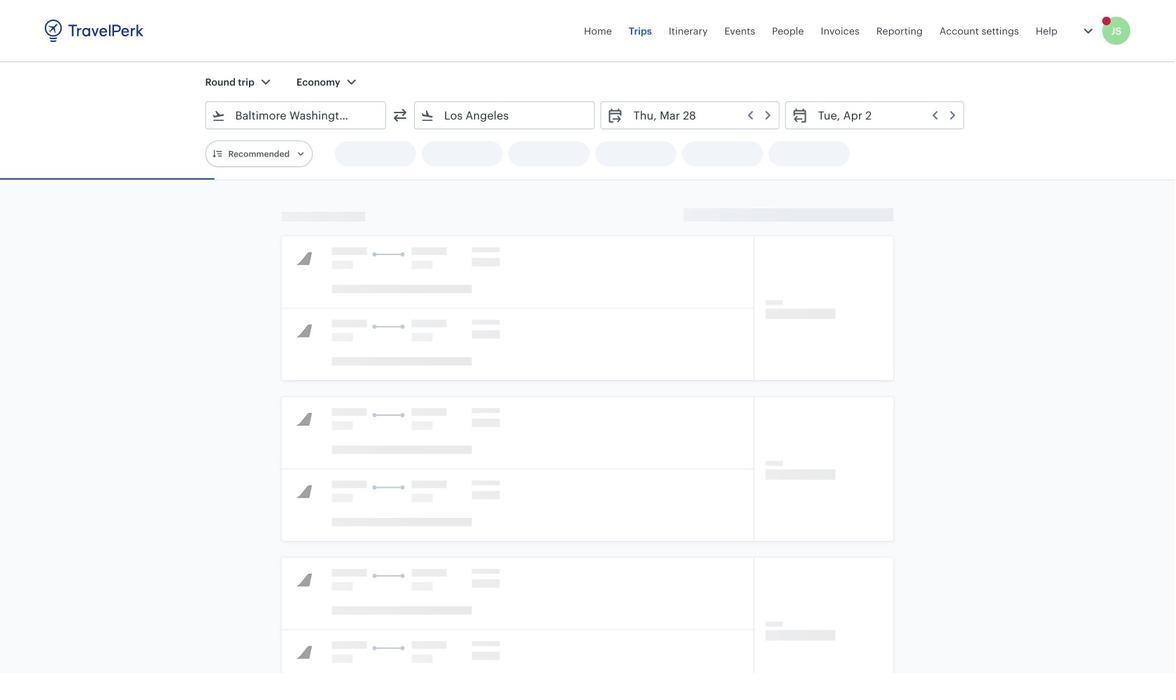 Task type: locate. For each thing, give the bounding box(es) containing it.
Depart field
[[624, 104, 774, 127]]

To search field
[[435, 104, 576, 127]]



Task type: vqa. For each thing, say whether or not it's contained in the screenshot.
Depart text box
no



Task type: describe. For each thing, give the bounding box(es) containing it.
Return field
[[809, 104, 958, 127]]

From search field
[[226, 104, 367, 127]]



